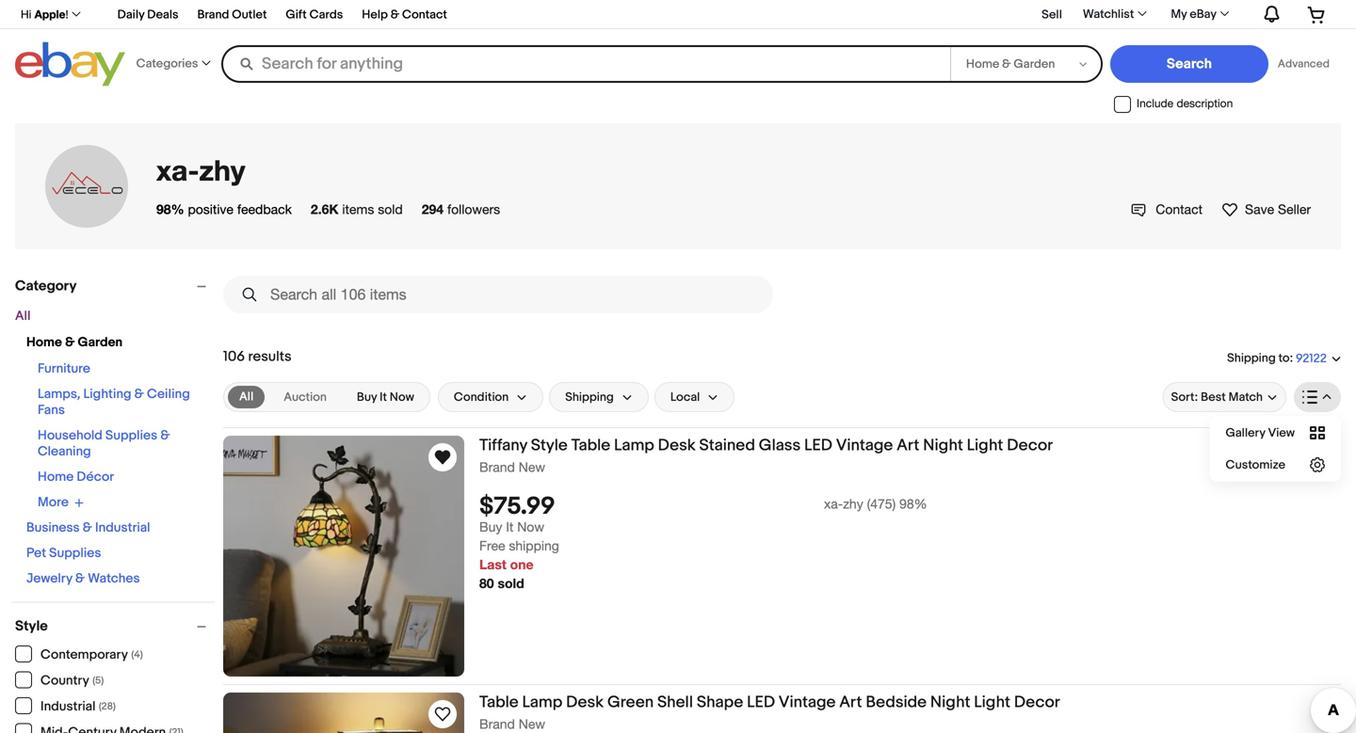 Task type: vqa. For each thing, say whether or not it's contained in the screenshot.
the left Desk
yes



Task type: locate. For each thing, give the bounding box(es) containing it.
1 horizontal spatial shipping
[[1228, 351, 1276, 366]]

lamp inside table lamp desk green shell shape led vintage art bedside night light decor brand new
[[522, 693, 563, 713]]

ebay home image
[[15, 41, 125, 87]]

1 vertical spatial vintage
[[779, 693, 836, 713]]

table right watch table lamp desk green shell shape led vintage art bedside night light decor icon
[[480, 693, 519, 713]]

98%
[[156, 202, 184, 217], [900, 497, 928, 512]]

xa- for xa-zhy
[[156, 153, 199, 187]]

80
[[480, 576, 494, 592]]

1 vertical spatial table
[[480, 693, 519, 713]]

style
[[531, 436, 568, 456], [15, 619, 48, 635]]

0 horizontal spatial xa-
[[156, 153, 199, 187]]

None submit
[[1111, 45, 1269, 83]]

advanced link
[[1269, 45, 1340, 83]]

1 horizontal spatial xa-
[[824, 497, 843, 512]]

1 horizontal spatial all
[[239, 390, 254, 405]]

1 horizontal spatial led
[[805, 436, 833, 456]]

description
[[1177, 97, 1234, 110]]

0 horizontal spatial shipping
[[565, 390, 614, 405]]

brand left outlet
[[197, 8, 229, 22]]

table lamp desk green shell shape led vintage art bedside night light decor heading
[[480, 693, 1061, 713]]

lamps, lighting & ceiling fans link
[[38, 387, 190, 419]]

0 vertical spatial vintage
[[836, 436, 893, 456]]

my ebay
[[1171, 7, 1217, 22]]

1 vertical spatial decor
[[1015, 693, 1061, 713]]

1 vertical spatial it
[[506, 520, 514, 535]]

0 horizontal spatial art
[[840, 693, 863, 713]]

1 vertical spatial desk
[[566, 693, 604, 713]]

1 vertical spatial 98%
[[900, 497, 928, 512]]

condition
[[454, 390, 509, 405]]

tiffany style table lamp desk stained glass led vintage art night light decor heading
[[480, 436, 1053, 456]]

1 horizontal spatial style
[[531, 436, 568, 456]]

0 vertical spatial desk
[[658, 436, 696, 456]]

0 vertical spatial industrial
[[95, 521, 150, 537]]

new down tiffany at the left bottom
[[519, 460, 546, 475]]

brand for tiffany
[[480, 460, 515, 475]]

1 vertical spatial new
[[519, 717, 546, 733]]

last
[[480, 557, 507, 573]]

1 vertical spatial sold
[[498, 576, 525, 592]]

contact right help
[[402, 8, 447, 22]]

xa- up positive
[[156, 153, 199, 187]]

feedback
[[237, 202, 292, 217]]

1 vertical spatial all
[[239, 390, 254, 405]]

brand for table
[[480, 717, 515, 733]]

new for style
[[519, 460, 546, 475]]

supplies down lamps, lighting & ceiling fans link at the bottom left
[[105, 428, 158, 444]]

shipping inside dropdown button
[[565, 390, 614, 405]]

98% left positive
[[156, 202, 184, 217]]

1 vertical spatial supplies
[[49, 546, 101, 562]]

0 vertical spatial brand
[[197, 8, 229, 22]]

1 horizontal spatial supplies
[[105, 428, 158, 444]]

0 vertical spatial light
[[967, 436, 1004, 456]]

(4)
[[131, 650, 143, 662]]

style right tiffany at the left bottom
[[531, 436, 568, 456]]

decor inside table lamp desk green shell shape led vintage art bedside night light decor brand new
[[1015, 693, 1061, 713]]

home
[[26, 335, 62, 351], [38, 470, 74, 486]]

0 horizontal spatial desk
[[566, 693, 604, 713]]

tiffany
[[480, 436, 528, 456]]

0 horizontal spatial now
[[390, 390, 414, 405]]

Search for anything text field
[[224, 47, 947, 81]]

0 vertical spatial 98%
[[156, 202, 184, 217]]

contact inside account navigation
[[402, 8, 447, 22]]

now left condition
[[390, 390, 414, 405]]

now inside xa-zhy (475) 98% buy it now free shipping last one 80 sold
[[517, 520, 545, 535]]

0 vertical spatial style
[[531, 436, 568, 456]]

table down shipping dropdown button
[[571, 436, 611, 456]]

categories button
[[131, 44, 216, 84]]

watches
[[88, 571, 140, 587]]

décor
[[77, 470, 114, 486]]

watch table lamp desk green shell shape led vintage art bedside night light decor image
[[432, 704, 454, 726]]

0 vertical spatial buy
[[357, 390, 377, 405]]

$75.99 main content
[[223, 269, 1342, 734]]

light inside table lamp desk green shell shape led vintage art bedside night light decor brand new
[[974, 693, 1011, 713]]

brand inside table lamp desk green shell shape led vintage art bedside night light decor brand new
[[480, 717, 515, 733]]

0 vertical spatial lamp
[[614, 436, 655, 456]]

zhy inside xa-zhy (475) 98% buy it now free shipping last one 80 sold
[[843, 497, 864, 512]]

followers
[[447, 202, 500, 217]]

0 vertical spatial art
[[897, 436, 920, 456]]

0 horizontal spatial lamp
[[522, 693, 563, 713]]

lamp
[[614, 436, 655, 456], [522, 693, 563, 713]]

1 horizontal spatial it
[[506, 520, 514, 535]]

home inside furniture lamps, lighting & ceiling fans household supplies & cleaning home décor
[[38, 470, 74, 486]]

vintage up (475)
[[836, 436, 893, 456]]

1 horizontal spatial contact
[[1156, 202, 1203, 217]]

sold right items
[[378, 202, 403, 217]]

1 horizontal spatial art
[[897, 436, 920, 456]]

zhy up 98% positive feedback
[[199, 153, 245, 187]]

1 vertical spatial night
[[931, 693, 971, 713]]

0 vertical spatial supplies
[[105, 428, 158, 444]]

hi apple !
[[21, 8, 68, 21]]

1 horizontal spatial 98%
[[900, 497, 928, 512]]

2 new from the top
[[519, 717, 546, 733]]

business & industrial link
[[26, 521, 150, 537]]

led right glass at the bottom of page
[[805, 436, 833, 456]]

1 horizontal spatial now
[[517, 520, 545, 535]]

contact
[[402, 8, 447, 22], [1156, 202, 1203, 217]]

zhy for xa-zhy
[[199, 153, 245, 187]]

brand outlet link
[[197, 5, 267, 27]]

& left ceiling
[[134, 387, 144, 403]]

xa- for xa-zhy (475) 98% buy it now free shipping last one 80 sold
[[824, 497, 843, 512]]

sold
[[378, 202, 403, 217], [498, 576, 525, 592]]

all down 106 results
[[239, 390, 254, 405]]

0 horizontal spatial buy
[[357, 390, 377, 405]]

1 horizontal spatial sold
[[498, 576, 525, 592]]

1 vertical spatial shipping
[[565, 390, 614, 405]]

1 horizontal spatial table
[[571, 436, 611, 456]]

home décor link
[[38, 470, 114, 486]]

contact left save
[[1156, 202, 1203, 217]]

0 horizontal spatial supplies
[[49, 546, 101, 562]]

table
[[571, 436, 611, 456], [480, 693, 519, 713]]

0 horizontal spatial led
[[747, 693, 775, 713]]

gallery
[[1226, 426, 1266, 441]]

sell
[[1042, 7, 1063, 22]]

now up shipping
[[517, 520, 545, 535]]

supplies
[[105, 428, 158, 444], [49, 546, 101, 562]]

0 vertical spatial shipping
[[1228, 351, 1276, 366]]

style down jewelry
[[15, 619, 48, 635]]

0 horizontal spatial style
[[15, 619, 48, 635]]

include description
[[1137, 97, 1234, 110]]

listing options selector. list view selected. image
[[1303, 390, 1333, 405]]

0 vertical spatial new
[[519, 460, 546, 475]]

new right watch table lamp desk green shell shape led vintage art bedside night light decor icon
[[519, 717, 546, 733]]

all link down 106 results
[[228, 386, 265, 409]]

country
[[41, 674, 89, 690]]

contemporary (4)
[[41, 648, 143, 664]]

it
[[380, 390, 387, 405], [506, 520, 514, 535]]

home up more
[[38, 470, 74, 486]]

night inside table lamp desk green shell shape led vintage art bedside night light decor brand new
[[931, 693, 971, 713]]

shape
[[697, 693, 744, 713]]

0 vertical spatial decor
[[1007, 436, 1053, 456]]

0 vertical spatial night
[[924, 436, 964, 456]]

sold down one
[[498, 576, 525, 592]]

1 vertical spatial buy
[[480, 520, 503, 535]]

tiffany style table lamp desk stained glass led vintage art night light decor link
[[480, 436, 1342, 459]]

vintage inside tiffany style table lamp desk stained glass led vintage art night light decor brand new
[[836, 436, 893, 456]]

ebay
[[1190, 7, 1217, 22]]

desk down local at the bottom
[[658, 436, 696, 456]]

buy
[[357, 390, 377, 405], [480, 520, 503, 535]]

1 horizontal spatial buy
[[480, 520, 503, 535]]

desk
[[658, 436, 696, 456], [566, 693, 604, 713]]

0 vertical spatial led
[[805, 436, 833, 456]]

lamp left green
[[522, 693, 563, 713]]

furniture lamps, lighting & ceiling fans household supplies & cleaning home décor
[[38, 361, 190, 486]]

supplies inside business & industrial pet supplies jewelry & watches
[[49, 546, 101, 562]]

desk inside tiffany style table lamp desk stained glass led vintage art night light decor brand new
[[658, 436, 696, 456]]

1 vertical spatial all link
[[228, 386, 265, 409]]

bedside
[[866, 693, 927, 713]]

match
[[1229, 390, 1263, 405]]

jewelry & watches link
[[26, 571, 140, 587]]

all down category
[[15, 309, 31, 325]]

lamp down shipping dropdown button
[[614, 436, 655, 456]]

1 vertical spatial art
[[840, 693, 863, 713]]

it inside xa-zhy (475) 98% buy it now free shipping last one 80 sold
[[506, 520, 514, 535]]

fans
[[38, 403, 65, 419]]

0 vertical spatial home
[[26, 335, 62, 351]]

glass
[[759, 436, 801, 456]]

brand
[[197, 8, 229, 22], [480, 460, 515, 475], [480, 717, 515, 733]]

industrial down country
[[41, 700, 96, 716]]

& right help
[[391, 8, 400, 22]]

& right business
[[83, 521, 92, 537]]

zhy left (475)
[[843, 497, 864, 512]]

0 vertical spatial sold
[[378, 202, 403, 217]]

led
[[805, 436, 833, 456], [747, 693, 775, 713]]

brand down tiffany at the left bottom
[[480, 460, 515, 475]]

decor
[[1007, 436, 1053, 456], [1015, 693, 1061, 713]]

0 vertical spatial now
[[390, 390, 414, 405]]

night for bedside
[[931, 693, 971, 713]]

led right shape
[[747, 693, 775, 713]]

Search all 106 items field
[[223, 276, 774, 314]]

0 horizontal spatial contact
[[402, 8, 447, 22]]

decor inside tiffany style table lamp desk stained glass led vintage art night light decor brand new
[[1007, 436, 1053, 456]]

1 vertical spatial lamp
[[522, 693, 563, 713]]

banner
[[10, 0, 1342, 91]]

new inside tiffany style table lamp desk stained glass led vintage art night light decor brand new
[[519, 460, 546, 475]]

1 vertical spatial now
[[517, 520, 545, 535]]

1 new from the top
[[519, 460, 546, 475]]

brand inside tiffany style table lamp desk stained glass led vintage art night light decor brand new
[[480, 460, 515, 475]]

1 horizontal spatial desk
[[658, 436, 696, 456]]

desk left green
[[566, 693, 604, 713]]

0 horizontal spatial it
[[380, 390, 387, 405]]

banner containing watchlist
[[10, 0, 1342, 91]]

1 horizontal spatial zhy
[[843, 497, 864, 512]]

night
[[924, 436, 964, 456], [931, 693, 971, 713]]

0 horizontal spatial zhy
[[199, 153, 245, 187]]

night inside tiffany style table lamp desk stained glass led vintage art night light decor brand new
[[924, 436, 964, 456]]

0 horizontal spatial table
[[480, 693, 519, 713]]

shipping button
[[549, 383, 649, 413]]

1 vertical spatial zhy
[[843, 497, 864, 512]]

brand right watch table lamp desk green shell shape led vintage art bedside night light decor icon
[[480, 717, 515, 733]]

1 vertical spatial xa-
[[824, 497, 843, 512]]

you are watching this item, click to unwatch image
[[432, 447, 454, 469]]

notifications image
[[1261, 5, 1282, 24]]

xa- inside xa-zhy (475) 98% buy it now free shipping last one 80 sold
[[824, 497, 843, 512]]

zhy
[[199, 153, 245, 187], [843, 497, 864, 512]]

vintage right shape
[[779, 693, 836, 713]]

2 vertical spatial brand
[[480, 717, 515, 733]]

98% right (475)
[[900, 497, 928, 512]]

& down ceiling
[[160, 428, 170, 444]]

& inside the help & contact link
[[391, 8, 400, 22]]

1 vertical spatial led
[[747, 693, 775, 713]]

table lamp desk green shell shape led vintage art bedside night light decor image
[[223, 693, 464, 734]]

supplies up jewelry & watches link
[[49, 546, 101, 562]]

shipping inside shipping to : 92122
[[1228, 351, 1276, 366]]

table inside table lamp desk green shell shape led vintage art bedside night light decor brand new
[[480, 693, 519, 713]]

supplies inside furniture lamps, lighting & ceiling fans household supplies & cleaning home décor
[[105, 428, 158, 444]]

light for bedside
[[974, 693, 1011, 713]]

tiffany style table lamp desk stained glass led vintage art night light decor brand new
[[480, 436, 1053, 475]]

98% positive feedback
[[156, 202, 292, 217]]

1 vertical spatial light
[[974, 693, 1011, 713]]

0 horizontal spatial sold
[[378, 202, 403, 217]]

1 vertical spatial contact
[[1156, 202, 1203, 217]]

to
[[1279, 351, 1290, 366]]

it up shipping
[[506, 520, 514, 535]]

0 horizontal spatial all link
[[15, 309, 31, 325]]

0 horizontal spatial all
[[15, 309, 31, 325]]

92122
[[1296, 352, 1328, 366]]

all link down category
[[15, 309, 31, 325]]

industrial (28)
[[41, 700, 116, 716]]

2.6k
[[311, 202, 339, 217]]

household supplies & cleaning link
[[38, 428, 170, 460]]

1 horizontal spatial lamp
[[614, 436, 655, 456]]

1 vertical spatial brand
[[480, 460, 515, 475]]

1 horizontal spatial all link
[[228, 386, 265, 409]]

home & garden
[[26, 335, 123, 351]]

buy right the auction link
[[357, 390, 377, 405]]

0 vertical spatial zhy
[[199, 153, 245, 187]]

condition button
[[438, 383, 544, 413]]

&
[[391, 8, 400, 22], [65, 335, 75, 351], [134, 387, 144, 403], [160, 428, 170, 444], [83, 521, 92, 537], [75, 571, 85, 587]]

light inside tiffany style table lamp desk stained glass led vintage art night light decor brand new
[[967, 436, 1004, 456]]

0 vertical spatial all
[[15, 309, 31, 325]]

it right auction
[[380, 390, 387, 405]]

0 vertical spatial contact
[[402, 8, 447, 22]]

xa zhy image
[[45, 145, 128, 228]]

xa- left (475)
[[824, 497, 843, 512]]

home up 'furniture' link
[[26, 335, 62, 351]]

sold inside xa-zhy (475) 98% buy it now free shipping last one 80 sold
[[498, 576, 525, 592]]

buy up free
[[480, 520, 503, 535]]

save seller button
[[1222, 200, 1312, 220]]

0 vertical spatial table
[[571, 436, 611, 456]]

shipping
[[1228, 351, 1276, 366], [565, 390, 614, 405]]

brand outlet
[[197, 8, 267, 22]]

0 vertical spatial xa-
[[156, 153, 199, 187]]

xa-zhy link
[[156, 153, 245, 187]]

one
[[510, 557, 534, 573]]

industrial up "watches"
[[95, 521, 150, 537]]

0 vertical spatial all link
[[15, 309, 31, 325]]

shell
[[658, 693, 693, 713]]

new inside table lamp desk green shell shape led vintage art bedside night light decor brand new
[[519, 717, 546, 733]]

light
[[967, 436, 1004, 456], [974, 693, 1011, 713]]

gift cards
[[286, 8, 343, 22]]

1 vertical spatial industrial
[[41, 700, 96, 716]]

1 vertical spatial style
[[15, 619, 48, 635]]

1 vertical spatial home
[[38, 470, 74, 486]]

vintage inside table lamp desk green shell shape led vintage art bedside night light decor brand new
[[779, 693, 836, 713]]

all
[[15, 309, 31, 325], [239, 390, 254, 405]]

positive
[[188, 202, 234, 217]]



Task type: describe. For each thing, give the bounding box(es) containing it.
apple
[[35, 8, 66, 21]]

save
[[1246, 202, 1275, 217]]

sort: best match button
[[1163, 383, 1287, 413]]

ceiling
[[147, 387, 190, 403]]

all inside $75.99 main content
[[239, 390, 254, 405]]

xa-zhy (475) 98% buy it now free shipping last one 80 sold
[[480, 497, 928, 592]]

!
[[66, 8, 68, 21]]

294
[[422, 202, 444, 217]]

results
[[248, 349, 292, 366]]

table lamp desk green shell shape led vintage art bedside night light decor brand new
[[480, 693, 1061, 733]]

cleaning
[[38, 444, 91, 460]]

business & industrial pet supplies jewelry & watches
[[26, 521, 150, 587]]

decor for art
[[1007, 436, 1053, 456]]

gift
[[286, 8, 307, 22]]

(28)
[[99, 701, 116, 714]]

contemporary
[[41, 648, 128, 664]]

night for art
[[924, 436, 964, 456]]

buy it now link
[[346, 386, 426, 409]]

xa-zhy
[[156, 153, 245, 187]]

my ebay link
[[1161, 3, 1238, 26]]

brand inside brand outlet link
[[197, 8, 229, 22]]

art inside table lamp desk green shell shape led vintage art bedside night light decor brand new
[[840, 693, 863, 713]]

sort:
[[1172, 390, 1199, 405]]

customize button
[[1211, 449, 1341, 481]]

table lamp desk green shell shape led vintage art bedside night light decor link
[[480, 693, 1342, 717]]

gift cards link
[[286, 5, 343, 27]]

sort: best match
[[1172, 390, 1263, 405]]

294 followers
[[422, 202, 500, 217]]

contact link
[[1132, 202, 1203, 218]]

category button
[[15, 278, 215, 295]]

style inside tiffany style table lamp desk stained glass led vintage art night light decor brand new
[[531, 436, 568, 456]]

none submit inside banner
[[1111, 45, 1269, 83]]

outlet
[[232, 8, 267, 22]]

pet
[[26, 546, 46, 562]]

2.6k items sold
[[311, 202, 403, 217]]

sell link
[[1034, 7, 1071, 22]]

gallery view link
[[1211, 417, 1341, 449]]

zhy for xa-zhy (475) 98% buy it now free shipping last one 80 sold
[[843, 497, 864, 512]]

98% inside xa-zhy (475) 98% buy it now free shipping last one 80 sold
[[900, 497, 928, 512]]

include
[[1137, 97, 1174, 110]]

lamp inside tiffany style table lamp desk stained glass led vintage art night light decor brand new
[[614, 436, 655, 456]]

free
[[480, 539, 505, 554]]

106
[[223, 349, 245, 366]]

more
[[38, 495, 69, 511]]

best
[[1201, 390, 1226, 405]]

desk inside table lamp desk green shell shape led vintage art bedside night light decor brand new
[[566, 693, 604, 713]]

category
[[15, 278, 77, 295]]

country (5)
[[41, 674, 104, 690]]

gallery view
[[1226, 426, 1295, 441]]

:
[[1290, 351, 1294, 366]]

shipping to : 92122
[[1228, 351, 1328, 366]]

0 vertical spatial it
[[380, 390, 387, 405]]

account navigation
[[10, 0, 1342, 29]]

auction
[[284, 390, 327, 405]]

watchlist
[[1083, 7, 1135, 22]]

(475)
[[867, 497, 896, 512]]

industrial inside business & industrial pet supplies jewelry & watches
[[95, 521, 150, 537]]

& down pet supplies link
[[75, 571, 85, 587]]

help
[[362, 8, 388, 22]]

art inside tiffany style table lamp desk stained glass led vintage art night light decor brand new
[[897, 436, 920, 456]]

0 horizontal spatial 98%
[[156, 202, 184, 217]]

style button
[[15, 619, 215, 635]]

green
[[608, 693, 654, 713]]

jewelry
[[26, 571, 72, 587]]

hi
[[21, 8, 31, 21]]

local button
[[655, 383, 735, 413]]

led inside table lamp desk green shell shape led vintage art bedside night light decor brand new
[[747, 693, 775, 713]]

help & contact
[[362, 8, 447, 22]]

your shopping cart image
[[1307, 4, 1328, 23]]

tiffany style table lamp desk stained glass led vintage art night light decor image
[[223, 436, 464, 677]]

decor for bedside
[[1015, 693, 1061, 713]]

auction link
[[272, 386, 338, 409]]

cards
[[310, 8, 343, 22]]

advanced
[[1278, 57, 1330, 71]]

buy inside xa-zhy (475) 98% buy it now free shipping last one 80 sold
[[480, 520, 503, 535]]

(5)
[[93, 676, 104, 688]]

seller
[[1279, 202, 1312, 217]]

my
[[1171, 7, 1188, 22]]

stained
[[700, 436, 756, 456]]

more button
[[38, 495, 84, 511]]

table inside tiffany style table lamp desk stained glass led vintage art night light decor brand new
[[571, 436, 611, 456]]

& up furniture
[[65, 335, 75, 351]]

light for art
[[967, 436, 1004, 456]]

local
[[671, 390, 700, 405]]

view
[[1269, 426, 1295, 441]]

new for lamp
[[519, 717, 546, 733]]

$75.99
[[480, 493, 555, 522]]

shipping
[[509, 539, 559, 554]]

daily deals
[[117, 8, 179, 22]]

led inside tiffany style table lamp desk stained glass led vintage art night light decor brand new
[[805, 436, 833, 456]]

daily
[[117, 8, 144, 22]]

shipping for shipping
[[565, 390, 614, 405]]

buy it now
[[357, 390, 414, 405]]

categories
[[136, 57, 198, 71]]

shipping for shipping to : 92122
[[1228, 351, 1276, 366]]

lighting
[[83, 387, 131, 403]]

All selected text field
[[239, 389, 254, 406]]

items
[[342, 202, 374, 217]]

lamps,
[[38, 387, 80, 403]]

pet supplies link
[[26, 546, 101, 562]]

customize
[[1226, 458, 1286, 473]]



